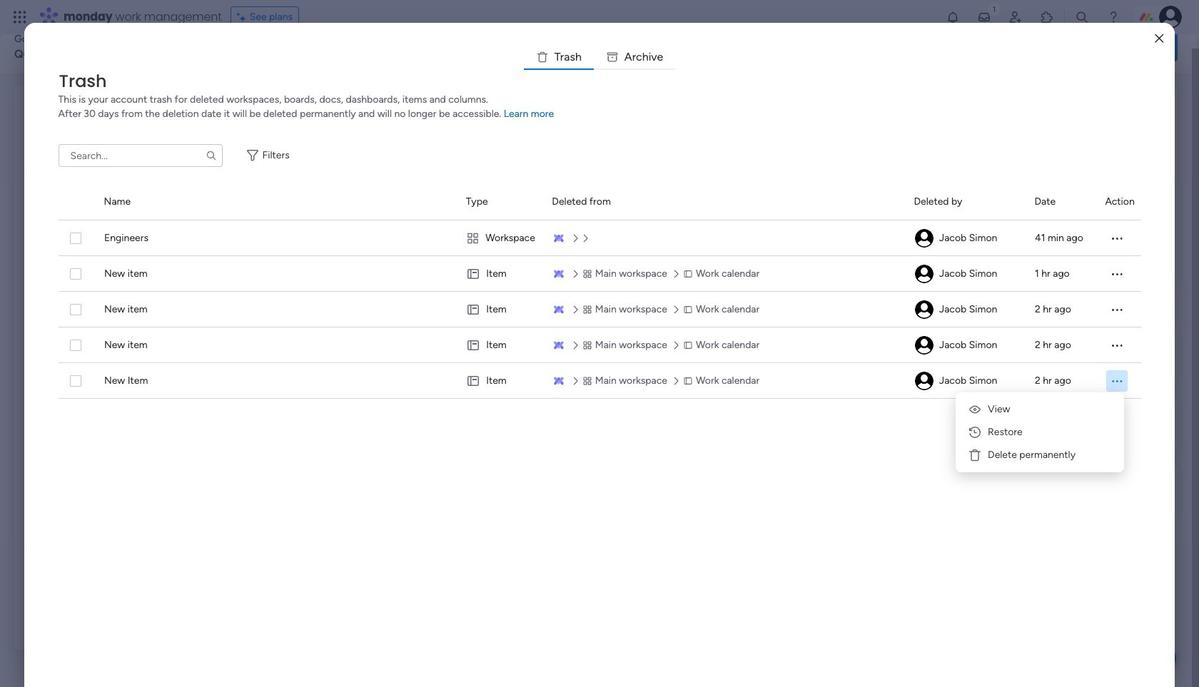 Task type: describe. For each thing, give the bounding box(es) containing it.
2 jacob simon image from the top
[[915, 336, 934, 355]]

add to favorites image for first public board image from right
[[668, 247, 682, 261]]

3 column header from the left
[[466, 184, 535, 220]]

2 row from the top
[[58, 256, 1141, 292]]

2 column header from the left
[[104, 184, 449, 220]]

invite members image
[[1009, 10, 1023, 24]]

quick search results list box
[[31, 119, 930, 308]]

jacob simon image for 2nd row
[[915, 265, 934, 283]]

1 column header from the left
[[58, 184, 87, 220]]

3 row from the top
[[58, 292, 1141, 328]]

1 image
[[988, 1, 1001, 17]]

help image
[[1107, 10, 1121, 24]]

lottie animation image
[[560, 20, 961, 74]]

1 row from the top
[[58, 221, 1141, 256]]

select product image
[[13, 10, 27, 24]]

search everything image
[[1075, 10, 1090, 24]]

1 element
[[175, 326, 193, 343]]

7 column header from the left
[[1106, 184, 1141, 220]]

menu image for fifth row from the bottom
[[1110, 231, 1124, 246]]

6 column header from the left
[[1035, 184, 1088, 220]]

add to favorites image
[[223, 247, 237, 261]]

menu menu
[[962, 398, 1119, 467]]

restore image
[[968, 426, 983, 440]]

view image
[[968, 403, 983, 417]]

jacob simon image for 1st row from the bottom of the page
[[915, 372, 934, 391]]

jacob simon image for fifth row from the bottom
[[915, 229, 934, 248]]

update feed image
[[978, 10, 992, 24]]

menu image for 2nd row from the bottom
[[1110, 338, 1124, 353]]

component image
[[494, 269, 507, 282]]

close image
[[1156, 33, 1164, 44]]

4 column header from the left
[[552, 184, 897, 220]]

lottie animation element
[[560, 20, 961, 74]]

5 row from the top
[[58, 363, 1141, 399]]



Task type: vqa. For each thing, say whether or not it's contained in the screenshot.
option to the middle
no



Task type: locate. For each thing, give the bounding box(es) containing it.
table
[[58, 184, 1141, 665]]

cell
[[466, 221, 535, 256], [914, 221, 1018, 256], [466, 256, 535, 292], [914, 256, 1018, 292], [466, 292, 535, 328], [914, 292, 1018, 328], [466, 328, 535, 363], [914, 328, 1018, 363], [466, 363, 535, 399], [914, 363, 1018, 399], [1106, 363, 1141, 399]]

row
[[58, 221, 1141, 256], [58, 256, 1141, 292], [58, 292, 1141, 328], [58, 328, 1141, 363], [58, 363, 1141, 399]]

0 horizontal spatial add to favorites image
[[446, 247, 460, 261]]

public board image
[[49, 246, 65, 262], [494, 246, 510, 262]]

menu image
[[1110, 231, 1124, 246], [1110, 303, 1124, 317], [1110, 338, 1124, 353], [1110, 375, 1124, 388]]

0 vertical spatial jacob simon image
[[915, 301, 934, 319]]

delete permanently image
[[968, 448, 983, 463]]

row group
[[58, 184, 1141, 221]]

add to favorites image for public dashboard image
[[446, 247, 460, 261]]

None search field
[[58, 144, 222, 167]]

5 column header from the left
[[914, 184, 1018, 220]]

4 row from the top
[[58, 328, 1141, 363]]

contact sales element
[[964, 464, 1178, 521]]

see plans image
[[237, 9, 250, 25]]

1 public board image from the left
[[49, 246, 65, 262]]

column header
[[58, 184, 87, 220], [104, 184, 449, 220], [466, 184, 535, 220], [552, 184, 897, 220], [914, 184, 1018, 220], [1035, 184, 1088, 220], [1106, 184, 1141, 220]]

Search for items in the recycle bin search field
[[58, 144, 222, 167]]

getting started element
[[964, 327, 1178, 384]]

1 add to favorites image from the left
[[446, 247, 460, 261]]

search image
[[205, 150, 217, 161]]

monday marketplace image
[[1040, 10, 1055, 24]]

menu item down "restore" icon
[[962, 444, 1119, 467]]

1 jacob simon image from the top
[[915, 301, 934, 319]]

menu item
[[962, 398, 1119, 421], [962, 421, 1119, 444], [962, 444, 1119, 467]]

jacob simon image
[[915, 301, 934, 319], [915, 336, 934, 355]]

close my workspaces image
[[31, 522, 49, 539]]

3 menu item from the top
[[962, 444, 1119, 467]]

2 menu item from the top
[[962, 421, 1119, 444]]

menu item down the getting started element at the right of the page
[[962, 398, 1119, 421]]

add to favorites image
[[446, 247, 460, 261], [668, 247, 682, 261]]

notifications image
[[946, 10, 960, 24]]

2 add to favorites image from the left
[[668, 247, 682, 261]]

1 menu item from the top
[[962, 398, 1119, 421]]

menu image
[[1110, 267, 1124, 281]]

menu item up contact sales element
[[962, 421, 1119, 444]]

menu image for third row from the top of the page
[[1110, 303, 1124, 317]]

roy mann image
[[65, 375, 94, 403]]

public dashboard image
[[272, 246, 287, 262]]

help center element
[[964, 395, 1178, 452]]

1 horizontal spatial public board image
[[494, 246, 510, 262]]

1 vertical spatial jacob simon image
[[915, 336, 934, 355]]

close update feed (inbox) image
[[31, 326, 49, 343]]

2 public board image from the left
[[494, 246, 510, 262]]

1 horizontal spatial add to favorites image
[[668, 247, 682, 261]]

close recently visited image
[[31, 102, 49, 119]]

jacob simon image
[[1160, 6, 1182, 29], [915, 229, 934, 248], [915, 265, 934, 283], [915, 372, 934, 391]]

0 horizontal spatial public board image
[[49, 246, 65, 262]]



